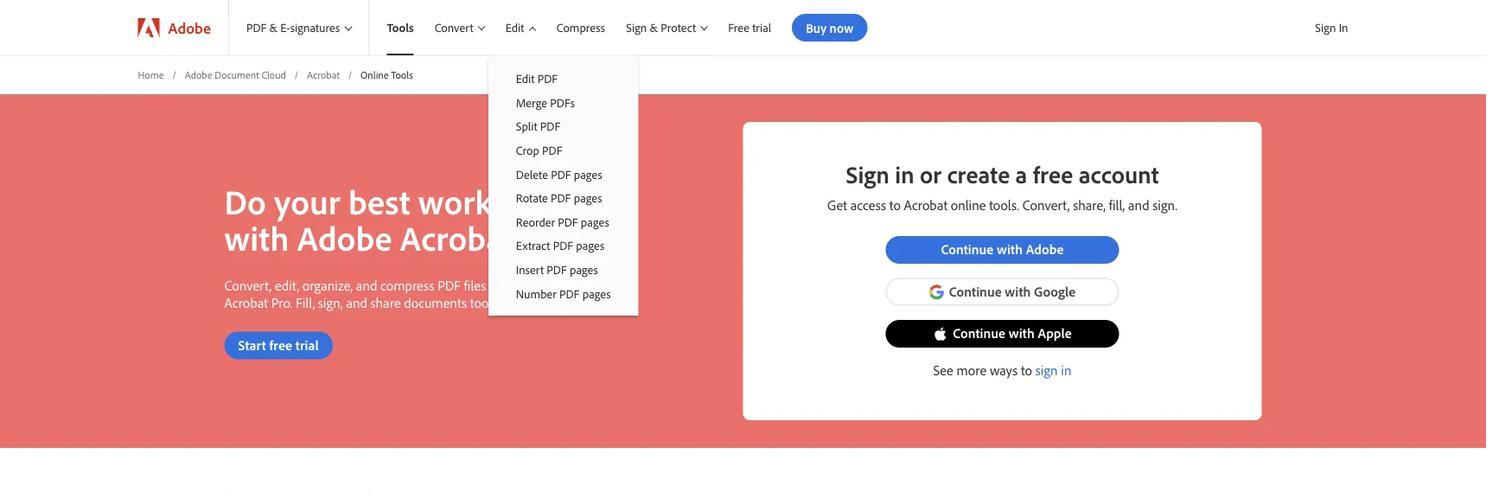 Task type: vqa. For each thing, say whether or not it's contained in the screenshot.
Provenance
no



Task type: describe. For each thing, give the bounding box(es) containing it.
crop
[[516, 142, 539, 158]]

continue with google link
[[886, 277, 1119, 306]]

pdf for reorder
[[558, 214, 578, 229]]

sign
[[1036, 361, 1058, 379]]

online inside sign in or create a free account get access to acrobat online tools. convert, share, fill, and sign.
[[951, 196, 986, 213]]

convert, inside sign in or create a free account get access to acrobat online tools. convert, share, fill, and sign.
[[1023, 196, 1070, 213]]

do your best work online with adobe acrobat
[[224, 179, 592, 259]]

pages for extract pdf pages
[[576, 238, 605, 253]]

continue with google
[[949, 282, 1076, 299]]

start free trial
[[238, 336, 319, 353]]

sign,
[[318, 293, 343, 311]]

e-
[[280, 20, 290, 35]]

documents
[[404, 293, 467, 311]]

split pdf
[[516, 119, 561, 134]]

sign for in
[[846, 158, 890, 189]]

pdf inside dropdown button
[[246, 20, 267, 35]]

sign for &
[[626, 20, 647, 35]]

convert
[[435, 20, 474, 35]]

edit,
[[275, 276, 299, 293]]

online
[[361, 68, 389, 81]]

sign.
[[1153, 196, 1178, 213]]

to inside sign in or create a free account get access to acrobat online tools. convert, share, fill, and sign.
[[890, 196, 901, 213]]

delete pdf pages
[[516, 166, 603, 181]]

start free trial link
[[224, 331, 333, 359]]

fill,
[[1109, 196, 1125, 213]]

and inside sign in or create a free account get access to acrobat online tools. convert, share, fill, and sign.
[[1128, 196, 1150, 213]]

convert, inside convert, edit, organize, and compress pdf files with adobe acrobat pro. fill, sign, and share documents too.
[[224, 276, 272, 293]]

& for sign
[[650, 20, 658, 35]]

see
[[933, 361, 954, 379]]

with inside do your best work online with adobe acrobat
[[224, 215, 289, 259]]

tools link
[[370, 0, 417, 55]]

sign & protect
[[626, 20, 696, 35]]

acrobat down signatures on the left top of page
[[307, 68, 340, 81]]

pages for number pdf pages
[[583, 286, 611, 301]]

edit for edit pdf
[[516, 71, 535, 86]]

1 vertical spatial in
[[1061, 361, 1072, 379]]

free
[[728, 20, 750, 35]]

pdf for delete
[[551, 166, 571, 181]]

pdf & e-signatures button
[[229, 0, 369, 55]]

do
[[224, 179, 266, 223]]

extract
[[516, 238, 550, 253]]

delete
[[516, 166, 548, 181]]

tools.
[[989, 196, 1020, 213]]

number
[[516, 286, 557, 301]]

files
[[464, 276, 486, 293]]

home
[[138, 68, 164, 81]]

adobe document cloud link
[[185, 67, 286, 82]]

protect
[[661, 20, 696, 35]]

with for continue with apple
[[1009, 324, 1035, 341]]

convert, edit, organize, and compress pdf files with adobe acrobat pro. fill, sign, and share documents too.
[[224, 276, 554, 311]]

split pdf link
[[488, 114, 639, 138]]

share,
[[1073, 196, 1106, 213]]

adobe link
[[121, 0, 228, 55]]

in
[[1339, 20, 1349, 35]]

adobe inside convert, edit, organize, and compress pdf files with adobe acrobat pro. fill, sign, and share documents too.
[[517, 276, 554, 293]]

reorder pdf pages link
[[488, 210, 639, 234]]

cloud
[[262, 68, 286, 81]]

pages for reorder pdf pages
[[581, 214, 610, 229]]

insert pdf pages link
[[488, 257, 639, 281]]

work
[[418, 179, 492, 223]]

1 vertical spatial to
[[1021, 361, 1033, 379]]

see more ways to sign in
[[933, 361, 1072, 379]]

convert button
[[417, 0, 488, 55]]

edit pdf link
[[488, 67, 639, 90]]

adobe inside do your best work online with adobe acrobat
[[297, 215, 392, 259]]

merge
[[516, 95, 548, 110]]

acrobat inside convert, edit, organize, and compress pdf files with adobe acrobat pro. fill, sign, and share documents too.
[[224, 293, 268, 311]]

account
[[1079, 158, 1159, 189]]

with for continue with adobe
[[997, 240, 1023, 258]]

acrobat link
[[307, 67, 340, 82]]

insert pdf pages
[[516, 262, 598, 277]]

a
[[1016, 158, 1028, 189]]

best
[[348, 179, 410, 223]]

extract pdf pages
[[516, 238, 605, 253]]

rotate pdf pages
[[516, 190, 602, 205]]

pdf for insert
[[547, 262, 567, 277]]

split
[[516, 119, 538, 134]]

1 vertical spatial free
[[269, 336, 292, 353]]

free trial
[[728, 20, 771, 35]]

delete pdf pages link
[[488, 162, 639, 186]]

apple
[[1038, 324, 1072, 341]]

google
[[1034, 282, 1076, 299]]

compress link
[[539, 0, 609, 55]]

your
[[274, 179, 341, 223]]

reorder
[[516, 214, 555, 229]]



Task type: locate. For each thing, give the bounding box(es) containing it.
merge pdfs link
[[488, 90, 639, 114]]

sign inside sign & protect dropdown button
[[626, 20, 647, 35]]

free inside sign in or create a free account get access to acrobat online tools. convert, share, fill, and sign.
[[1033, 158, 1074, 189]]

group
[[488, 55, 639, 316]]

free trial link
[[711, 0, 775, 55]]

with up continue with google
[[997, 240, 1023, 258]]

continue with apple link
[[886, 320, 1119, 347]]

trial
[[753, 20, 771, 35], [296, 336, 319, 353]]

pdf right crop
[[542, 142, 563, 158]]

0 vertical spatial in
[[895, 158, 915, 189]]

in left "or"
[[895, 158, 915, 189]]

1 horizontal spatial &
[[650, 20, 658, 35]]

pages for insert pdf pages
[[570, 262, 598, 277]]

continue with adobe
[[941, 240, 1064, 258]]

number pdf pages link
[[488, 281, 639, 305]]

sign inside sign in or create a free account get access to acrobat online tools. convert, share, fill, and sign.
[[846, 158, 890, 189]]

and right "organize,"
[[356, 276, 377, 293]]

&
[[650, 20, 658, 35], [269, 20, 278, 35]]

sign in link
[[1036, 361, 1072, 379]]

pages down extract pdf pages link
[[570, 262, 598, 277]]

sign for in
[[1316, 20, 1336, 35]]

start
[[238, 336, 266, 353]]

signatures
[[290, 20, 340, 35]]

in inside sign in or create a free account get access to acrobat online tools. convert, share, fill, and sign.
[[895, 158, 915, 189]]

0 horizontal spatial &
[[269, 20, 278, 35]]

edit up merge
[[516, 71, 535, 86]]

document
[[215, 68, 259, 81]]

online tools
[[361, 68, 413, 81]]

extract pdf pages link
[[488, 234, 639, 257]]

with left the google
[[1005, 282, 1031, 299]]

with up edit,
[[224, 215, 289, 259]]

compress
[[557, 20, 605, 35]]

2 horizontal spatial sign
[[1316, 20, 1336, 35]]

1 vertical spatial continue
[[949, 282, 1002, 299]]

continue up continue with google link
[[941, 240, 994, 258]]

with left apple
[[1009, 324, 1035, 341]]

sign & protect button
[[609, 0, 711, 55]]

edit inside popup button
[[506, 20, 524, 35]]

sign in or create a free account get access to acrobat online tools. convert, share, fill, and sign.
[[828, 158, 1178, 213]]

pdf for edit
[[538, 71, 558, 86]]

with
[[224, 215, 289, 259], [997, 240, 1023, 258], [489, 276, 514, 293], [1005, 282, 1031, 299], [1009, 324, 1035, 341]]

0 vertical spatial trial
[[753, 20, 771, 35]]

pdf for crop
[[542, 142, 563, 158]]

pdf right 'split'
[[540, 119, 561, 134]]

create
[[947, 158, 1010, 189]]

pages down insert pdf pages link
[[583, 286, 611, 301]]

organize,
[[303, 276, 353, 293]]

crop pdf
[[516, 142, 563, 158]]

tools right online
[[391, 68, 413, 81]]

continue for continue with adobe
[[941, 240, 994, 258]]

pages for rotate pdf pages
[[574, 190, 602, 205]]

with for continue with google
[[1005, 282, 1031, 299]]

continue with apple
[[953, 324, 1072, 341]]

too.
[[470, 293, 491, 311]]

to
[[890, 196, 901, 213], [1021, 361, 1033, 379]]

get
[[828, 196, 848, 213]]

pdfs
[[550, 95, 575, 110]]

sign inside sign in button
[[1316, 20, 1336, 35]]

convert,
[[1023, 196, 1070, 213], [224, 276, 272, 293]]

1 horizontal spatial online
[[951, 196, 986, 213]]

convert, down a on the top right
[[1023, 196, 1070, 213]]

pro.
[[271, 293, 293, 311]]

0 horizontal spatial sign
[[626, 20, 647, 35]]

access
[[851, 196, 886, 213]]

edit up edit pdf
[[506, 20, 524, 35]]

pdf for number
[[560, 286, 580, 301]]

0 vertical spatial to
[[890, 196, 901, 213]]

pdf inside "link"
[[542, 142, 563, 158]]

pages down delete pdf pages link
[[574, 190, 602, 205]]

free right start
[[269, 336, 292, 353]]

pdf up merge pdfs
[[538, 71, 558, 86]]

to right access
[[890, 196, 901, 213]]

continue up more
[[953, 324, 1006, 341]]

insert
[[516, 262, 544, 277]]

trial down fill,
[[296, 336, 319, 353]]

trial right "free"
[[753, 20, 771, 35]]

sign left protect at the top of page
[[626, 20, 647, 35]]

or
[[920, 158, 942, 189]]

edit button
[[488, 0, 539, 55]]

ways
[[990, 361, 1018, 379]]

home link
[[138, 67, 164, 82]]

and
[[1128, 196, 1150, 213], [356, 276, 377, 293], [346, 293, 367, 311]]

1 horizontal spatial to
[[1021, 361, 1033, 379]]

crop pdf link
[[488, 138, 639, 162]]

0 horizontal spatial convert,
[[224, 276, 272, 293]]

0 vertical spatial convert,
[[1023, 196, 1070, 213]]

continue down continue with adobe link
[[949, 282, 1002, 299]]

pages down crop pdf "link"
[[574, 166, 603, 181]]

pdf left e-
[[246, 20, 267, 35]]

& left e-
[[269, 20, 278, 35]]

pdf down delete pdf pages
[[551, 190, 571, 205]]

1 horizontal spatial trial
[[753, 20, 771, 35]]

1 vertical spatial tools
[[391, 68, 413, 81]]

pages for delete pdf pages
[[574, 166, 603, 181]]

adobe document cloud
[[185, 68, 286, 81]]

continue for continue with google
[[949, 282, 1002, 299]]

1 vertical spatial convert,
[[224, 276, 272, 293]]

pdf down "reorder pdf pages" link
[[553, 238, 573, 253]]

& for pdf
[[269, 20, 278, 35]]

acrobat
[[307, 68, 340, 81], [904, 196, 948, 213], [400, 215, 514, 259], [224, 293, 268, 311]]

0 vertical spatial edit
[[506, 20, 524, 35]]

compress
[[381, 276, 435, 293]]

acrobat inside sign in or create a free account get access to acrobat online tools. convert, share, fill, and sign.
[[904, 196, 948, 213]]

number pdf pages
[[516, 286, 611, 301]]

2 vertical spatial continue
[[953, 324, 1006, 341]]

convert, left edit,
[[224, 276, 272, 293]]

pdf up the rotate pdf pages
[[551, 166, 571, 181]]

edit for edit
[[506, 20, 524, 35]]

0 horizontal spatial in
[[895, 158, 915, 189]]

acrobat inside do your best work online with adobe acrobat
[[400, 215, 514, 259]]

and right sign,
[[346, 293, 367, 311]]

more
[[957, 361, 987, 379]]

pdf & e-signatures
[[246, 20, 340, 35]]

fill,
[[296, 293, 315, 311]]

merge pdfs
[[516, 95, 575, 110]]

sign in
[[1316, 20, 1349, 35]]

pdf down extract pdf pages
[[547, 262, 567, 277]]

pdf for extract
[[553, 238, 573, 253]]

adobe
[[168, 18, 211, 37], [185, 68, 212, 81], [297, 215, 392, 259], [1026, 240, 1064, 258], [517, 276, 554, 293]]

group containing edit pdf
[[488, 55, 639, 316]]

1 horizontal spatial sign
[[846, 158, 890, 189]]

and right "fill,"
[[1128, 196, 1150, 213]]

reorder pdf pages
[[516, 214, 610, 229]]

with inside convert, edit, organize, and compress pdf files with adobe acrobat pro. fill, sign, and share documents too.
[[489, 276, 514, 293]]

1 horizontal spatial in
[[1061, 361, 1072, 379]]

to left sign at bottom
[[1021, 361, 1033, 379]]

pdf
[[246, 20, 267, 35], [538, 71, 558, 86], [540, 119, 561, 134], [542, 142, 563, 158], [551, 166, 571, 181], [551, 190, 571, 205], [558, 214, 578, 229], [553, 238, 573, 253], [547, 262, 567, 277], [438, 276, 461, 293], [560, 286, 580, 301]]

free right a on the top right
[[1033, 158, 1074, 189]]

sign up access
[[846, 158, 890, 189]]

free
[[1033, 158, 1074, 189], [269, 336, 292, 353]]

tools up online tools
[[387, 20, 414, 35]]

0 vertical spatial tools
[[387, 20, 414, 35]]

rotate
[[516, 190, 548, 205]]

0 horizontal spatial free
[[269, 336, 292, 353]]

in
[[895, 158, 915, 189], [1061, 361, 1072, 379]]

edit inside group
[[516, 71, 535, 86]]

with right files
[[489, 276, 514, 293]]

rotate pdf pages link
[[488, 186, 639, 210]]

edit
[[506, 20, 524, 35], [516, 71, 535, 86]]

pages
[[574, 166, 603, 181], [574, 190, 602, 205], [581, 214, 610, 229], [576, 238, 605, 253], [570, 262, 598, 277], [583, 286, 611, 301]]

1 horizontal spatial free
[[1033, 158, 1074, 189]]

acrobat left pro.
[[224, 293, 268, 311]]

pdf down "rotate pdf pages" link
[[558, 214, 578, 229]]

& left protect at the top of page
[[650, 20, 658, 35]]

pdf for split
[[540, 119, 561, 134]]

0 horizontal spatial online
[[500, 179, 592, 223]]

online inside do your best work online with adobe acrobat
[[500, 179, 592, 223]]

pdf left files
[[438, 276, 461, 293]]

edit pdf
[[516, 71, 558, 86]]

pages down "reorder pdf pages" link
[[576, 238, 605, 253]]

0 vertical spatial continue
[[941, 240, 994, 258]]

online
[[500, 179, 592, 223], [951, 196, 986, 213]]

pdf for rotate
[[551, 190, 571, 205]]

0 horizontal spatial to
[[890, 196, 901, 213]]

0 horizontal spatial trial
[[296, 336, 319, 353]]

1 horizontal spatial convert,
[[1023, 196, 1070, 213]]

1 vertical spatial trial
[[296, 336, 319, 353]]

share
[[371, 293, 401, 311]]

in right sign at bottom
[[1061, 361, 1072, 379]]

0 vertical spatial free
[[1033, 158, 1074, 189]]

sign left "in"
[[1316, 20, 1336, 35]]

continue
[[941, 240, 994, 258], [949, 282, 1002, 299], [953, 324, 1006, 341]]

pdf down insert pdf pages link
[[560, 286, 580, 301]]

acrobat down "or"
[[904, 196, 948, 213]]

pdf inside convert, edit, organize, and compress pdf files with adobe acrobat pro. fill, sign, and share documents too.
[[438, 276, 461, 293]]

pages down "rotate pdf pages" link
[[581, 214, 610, 229]]

continue for continue with apple
[[953, 324, 1006, 341]]

sign in button
[[1312, 13, 1352, 42]]

continue with adobe link
[[886, 236, 1119, 264]]

acrobat up files
[[400, 215, 514, 259]]

1 vertical spatial edit
[[516, 71, 535, 86]]



